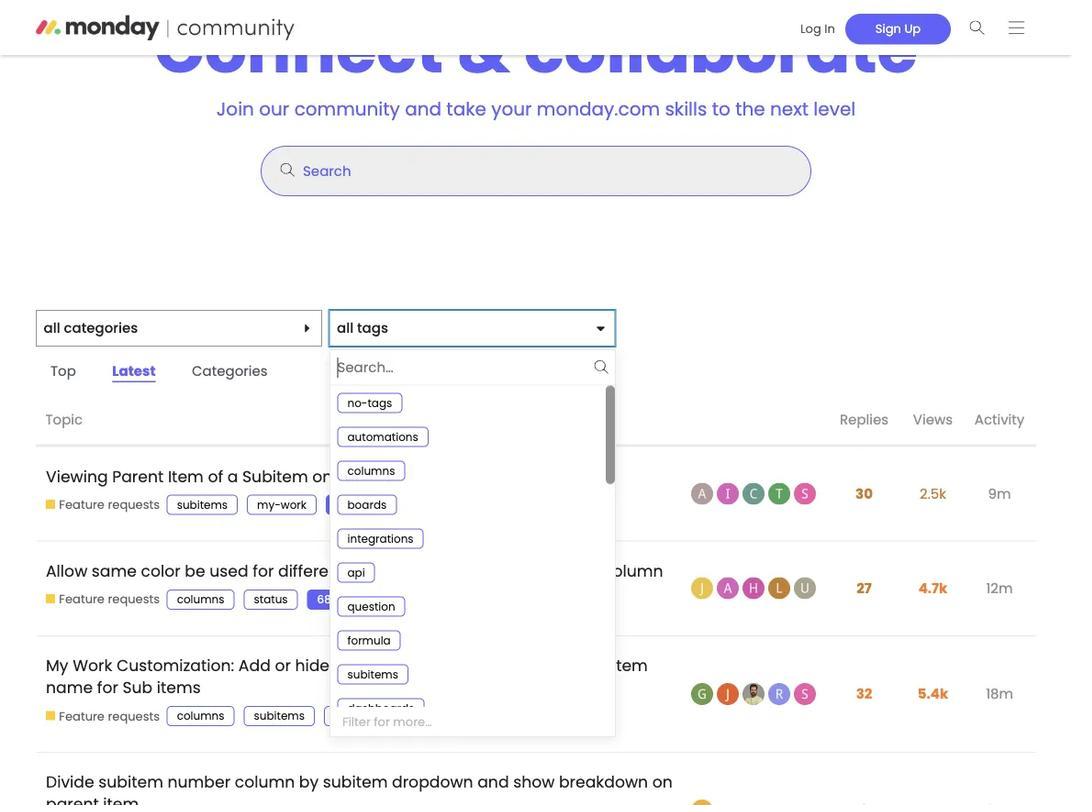 Task type: locate. For each thing, give the bounding box(es) containing it.
0 vertical spatial my
[[337, 466, 359, 488]]

0 vertical spatial subitems link
[[167, 495, 238, 515]]

1 vertical spatial my-
[[334, 709, 358, 724]]

3 requests from the top
[[108, 708, 160, 725]]

column
[[603, 560, 663, 582], [369, 655, 429, 677], [235, 772, 295, 794]]

requests
[[108, 497, 160, 514], [108, 592, 160, 608], [108, 708, 160, 725]]

1 vertical spatial feature
[[59, 592, 105, 608]]

1 horizontal spatial my-
[[334, 709, 358, 724]]

1 vertical spatial feature requests
[[59, 592, 160, 608]]

1 horizontal spatial column
[[369, 655, 429, 677]]

column left "by"
[[235, 772, 295, 794]]

12m link
[[982, 565, 1017, 612]]

1 vertical spatial feature requests link
[[46, 592, 160, 608]]

0 vertical spatial feature requests
[[59, 497, 160, 514]]

tags
[[357, 318, 388, 338]]

1 horizontal spatial parent
[[555, 655, 608, 677]]

1 columns from the top
[[177, 592, 224, 607]]

0 horizontal spatial column
[[235, 772, 295, 794]]

connect
[[154, 3, 443, 95]]

1 requests from the top
[[108, 497, 160, 514]]

columns down 'be'
[[177, 592, 224, 607]]

all up top
[[44, 318, 60, 338]]

0 vertical spatial parent
[[555, 655, 608, 677]]

activity
[[975, 410, 1024, 430]]

2 feature requests from the top
[[59, 592, 160, 608]]

tags list down subitem
[[167, 495, 402, 515]]

log in
[[800, 20, 835, 37]]

column right any
[[369, 655, 429, 677]]

& up take
[[457, 3, 510, 95]]

menu image
[[1009, 21, 1025, 34]]

1 horizontal spatial the
[[735, 96, 765, 122]]

to left view
[[433, 655, 449, 677]]

3 tags list from the top
[[167, 707, 479, 727]]

adam krukemyer - original poster image
[[691, 483, 713, 505]]

2 columns from the top
[[177, 709, 224, 724]]

2 requests from the top
[[108, 592, 160, 608]]

votes right 94
[[353, 498, 383, 513]]

4.7k
[[918, 579, 948, 599]]

0 horizontal spatial work
[[73, 655, 112, 677]]

john - frequent poster image
[[743, 684, 765, 706]]

1 tags list from the top
[[167, 495, 402, 515]]

feature requests down sub
[[59, 708, 160, 725]]

work down subitem
[[281, 498, 307, 513]]

by
[[299, 772, 319, 794]]

0 horizontal spatial the
[[471, 560, 497, 582]]

1 vertical spatial to
[[433, 655, 449, 677]]

feature requests link down viewing
[[46, 497, 160, 514]]

to
[[712, 96, 730, 122], [433, 655, 449, 677]]

3 feature requests from the top
[[59, 708, 160, 725]]

on up "94 votes" link
[[312, 466, 333, 488]]

1 vertical spatial the
[[471, 560, 497, 582]]

2 vertical spatial for
[[374, 714, 390, 731]]

same right within
[[501, 560, 546, 582]]

1 horizontal spatial my-work link
[[324, 707, 394, 727]]

and right the dropdown
[[477, 772, 509, 794]]

1 vertical spatial parent
[[46, 794, 99, 806]]

1 vertical spatial work
[[358, 709, 384, 724]]

column left "jaewoo kim - original poster" "icon"
[[603, 560, 663, 582]]

open advanced search image
[[271, 154, 304, 187]]

votes right the 89
[[430, 709, 460, 724]]

1 vertical spatial &
[[493, 655, 505, 677]]

to inside connect & collaborate join our community and take your monday.com skills to the next level
[[712, 96, 730, 122]]

subitems for top subitems link
[[177, 498, 228, 513]]

0 horizontal spatial all
[[44, 318, 60, 338]]

1 vertical spatial votes
[[334, 592, 364, 607]]

30 button
[[851, 474, 877, 515]]

subitem right "by"
[[323, 772, 388, 794]]

1 horizontal spatial my-work
[[334, 709, 384, 724]]

subitem
[[242, 466, 308, 488]]

0 horizontal spatial status
[[254, 592, 288, 607]]

0 horizontal spatial work
[[281, 498, 307, 513]]

0 vertical spatial votes
[[353, 498, 383, 513]]

for inside my work customization: add or hide any column to view & show parent item name for sub items
[[97, 677, 118, 699]]

radio item
[[330, 386, 606, 420], [330, 420, 606, 454], [330, 454, 606, 488], [330, 488, 606, 522], [330, 522, 606, 556], [330, 556, 606, 590], [330, 590, 606, 624], [330, 624, 606, 658], [330, 658, 606, 692], [330, 692, 606, 726]]

columns link down items
[[167, 707, 235, 727]]

requests down color
[[108, 592, 160, 608]]

subitems link
[[167, 495, 238, 515], [244, 707, 315, 727]]

1 radio item from the top
[[330, 386, 606, 420]]

search image
[[594, 361, 608, 375]]

feature down allow
[[59, 592, 105, 608]]

subitems down or
[[254, 709, 305, 724]]

the left the next
[[735, 96, 765, 122]]

0 horizontal spatial item
[[168, 466, 204, 488]]

0 vertical spatial for
[[253, 560, 274, 582]]

item
[[168, 466, 204, 488], [612, 655, 648, 677]]

my up name
[[46, 655, 68, 677]]

taylor tedesco - frequent poster image
[[768, 483, 790, 505]]

columns for add
[[177, 709, 224, 724]]

0 vertical spatial on
[[312, 466, 333, 488]]

1 vertical spatial tags list
[[167, 590, 383, 610]]

views button
[[899, 396, 967, 446]]

all left tags
[[337, 318, 353, 338]]

0 horizontal spatial same
[[92, 560, 137, 582]]

3 feature requests link from the top
[[46, 708, 160, 725]]

columns link
[[167, 590, 235, 610], [167, 707, 235, 727]]

my- down subitem
[[257, 498, 281, 513]]

to inside my work customization: add or hide any column to view & show parent item name for sub items
[[433, 655, 449, 677]]

columns
[[177, 592, 224, 607], [177, 709, 224, 724]]

1 horizontal spatial to
[[712, 96, 730, 122]]

my-work link down subitem
[[247, 495, 317, 515]]

tags list for subitem
[[167, 495, 402, 515]]

work up 94 votes
[[364, 466, 403, 488]]

1 vertical spatial column
[[369, 655, 429, 677]]

viewing parent item of a subitem on my work
[[46, 466, 403, 488]]

& inside my work customization: add or hide any column to view & show parent item name for sub items
[[493, 655, 505, 677]]

0 vertical spatial work
[[364, 466, 403, 488]]

within
[[420, 560, 467, 582]]

1 feature requests link from the top
[[46, 497, 160, 514]]

my-work for my-work link to the left
[[257, 498, 307, 513]]

68 votes link
[[307, 590, 374, 610]]

dropdown
[[392, 772, 473, 794]]

1 vertical spatial my-work
[[334, 709, 384, 724]]

feature requests link down name
[[46, 708, 160, 725]]

subitem up item
[[98, 772, 163, 794]]

status link
[[244, 590, 298, 610]]

1 vertical spatial show
[[513, 772, 555, 794]]

categories
[[64, 318, 138, 338]]

my- down my work customization: add or hide any column to view & show parent item name for sub items
[[334, 709, 358, 724]]

2 feature from the top
[[59, 592, 105, 608]]

of
[[208, 466, 223, 488]]

2 vertical spatial tags list
[[167, 707, 479, 727]]

votes right 68
[[334, 592, 364, 607]]

for right "filter"
[[374, 714, 390, 731]]

and left take
[[405, 96, 441, 122]]

for up status link
[[253, 560, 274, 582]]

work inside my work customization: add or hide any column to view & show parent item name for sub items
[[73, 655, 112, 677]]

requests down sub
[[108, 708, 160, 725]]

0 horizontal spatial my
[[46, 655, 68, 677]]

item inside my work customization: add or hide any column to view & show parent item name for sub items
[[612, 655, 648, 677]]

my-work down my work customization: add or hide any column to view & show parent item name for sub items
[[334, 709, 384, 724]]

votes
[[353, 498, 383, 513], [334, 592, 364, 607], [430, 709, 460, 724]]

work
[[364, 466, 403, 488], [73, 655, 112, 677]]

1 all from the left
[[44, 318, 60, 338]]

0 horizontal spatial subitems link
[[167, 495, 238, 515]]

parent inside my work customization: add or hide any column to view & show parent item name for sub items
[[555, 655, 608, 677]]

search image
[[970, 21, 985, 34]]

0 horizontal spatial to
[[433, 655, 449, 677]]

subitems down 'of'
[[177, 498, 228, 513]]

2 vertical spatial votes
[[430, 709, 460, 724]]

on inside the divide subitem number column by subitem dropdown and show breakdown on parent item
[[652, 772, 673, 794]]

show inside my work customization: add or hide any column to view & show parent item name for sub items
[[509, 655, 551, 677]]

1 subitem from the left
[[98, 772, 163, 794]]

0 vertical spatial feature requests link
[[46, 497, 160, 514]]

connect & collaborate join our community and take your monday.com skills to the next level
[[154, 3, 918, 122]]

1 vertical spatial subitems
[[254, 709, 305, 724]]

work left more…
[[358, 709, 384, 724]]

work
[[281, 498, 307, 513], [358, 709, 384, 724]]

2 tags list from the top
[[167, 590, 383, 610]]

0 vertical spatial my-work link
[[247, 495, 317, 515]]

1 vertical spatial work
[[73, 655, 112, 677]]

0 vertical spatial tags list
[[167, 495, 402, 515]]

show right view
[[509, 655, 551, 677]]

0 vertical spatial and
[[405, 96, 441, 122]]

a
[[227, 466, 238, 488]]

1 vertical spatial and
[[477, 772, 509, 794]]

skills
[[665, 96, 707, 122]]

subitems for bottommost subitems link
[[254, 709, 305, 724]]

parent inside the divide subitem number column by subitem dropdown and show breakdown on parent item
[[46, 794, 99, 806]]

my-work link
[[247, 495, 317, 515], [324, 707, 394, 727]]

2 horizontal spatial column
[[603, 560, 663, 582]]

subitem
[[98, 772, 163, 794], [323, 772, 388, 794]]

and inside the divide subitem number column by subitem dropdown and show breakdown on parent item
[[477, 772, 509, 794]]

1 vertical spatial item
[[612, 655, 648, 677]]

0 horizontal spatial and
[[405, 96, 441, 122]]

0 vertical spatial show
[[509, 655, 551, 677]]

number
[[168, 772, 230, 794]]

0 horizontal spatial parent
[[46, 794, 99, 806]]

tags list down different
[[167, 590, 383, 610]]

to right skills
[[712, 96, 730, 122]]

categories
[[192, 361, 268, 381]]

navigation
[[784, 8, 1036, 47]]

0 vertical spatial my-
[[257, 498, 281, 513]]

3 feature from the top
[[59, 708, 105, 725]]

jeremy liddle - frequent poster image
[[717, 684, 739, 706]]

feature requests down allow
[[59, 592, 160, 608]]

view
[[454, 655, 489, 677]]

30
[[855, 484, 873, 504]]

1 feature requests from the top
[[59, 497, 160, 514]]

all
[[44, 318, 60, 338], [337, 318, 353, 338]]

column inside the divide subitem number column by subitem dropdown and show breakdown on parent item
[[235, 772, 295, 794]]

column inside my work customization: add or hide any column to view & show parent item name for sub items
[[369, 655, 429, 677]]

subitems
[[177, 498, 228, 513], [254, 709, 305, 724]]

posters element
[[687, 396, 830, 446]]

1 vertical spatial for
[[97, 677, 118, 699]]

name
[[46, 677, 93, 699]]

all for all tags
[[337, 318, 353, 338]]

my
[[337, 466, 359, 488], [46, 655, 68, 677]]

0 horizontal spatial my-work link
[[247, 495, 317, 515]]

0 vertical spatial columns
[[177, 592, 224, 607]]

on right breakdown
[[652, 772, 673, 794]]

feature down name
[[59, 708, 105, 725]]

my work customization: add or hide any column to view & show parent item name for sub items
[[46, 655, 648, 699]]

topic
[[45, 410, 83, 430]]

for
[[253, 560, 274, 582], [97, 677, 118, 699], [374, 714, 390, 731]]

1 vertical spatial my-work link
[[324, 707, 394, 727]]

1 horizontal spatial work
[[358, 709, 384, 724]]

5 radio item from the top
[[330, 522, 606, 556]]

1 horizontal spatial my
[[337, 466, 359, 488]]

log
[[800, 20, 821, 37]]

2 feature requests link from the top
[[46, 592, 160, 608]]

1 vertical spatial columns
[[177, 709, 224, 724]]

0 vertical spatial work
[[281, 498, 307, 513]]

add
[[239, 655, 271, 677]]

divide
[[46, 772, 94, 794]]

Search text field
[[262, 147, 810, 195]]

your
[[491, 96, 532, 122]]

collaborate
[[524, 3, 918, 95]]

&
[[457, 3, 510, 95], [493, 655, 505, 677]]

0 horizontal spatial subitem
[[98, 772, 163, 794]]

1 horizontal spatial subitems
[[254, 709, 305, 724]]

1 horizontal spatial same
[[501, 560, 546, 582]]

1 columns link from the top
[[167, 590, 235, 610]]

any
[[334, 655, 365, 677]]

the right within
[[471, 560, 497, 582]]

feature requests link down allow
[[46, 592, 160, 608]]

different
[[278, 560, 344, 582]]

0 horizontal spatial subitems
[[177, 498, 228, 513]]

1 vertical spatial subitems link
[[244, 707, 315, 727]]

27
[[857, 579, 872, 599]]

our
[[259, 96, 289, 122]]

feature down viewing
[[59, 497, 105, 514]]

0 vertical spatial subitems
[[177, 498, 228, 513]]

columns down items
[[177, 709, 224, 724]]

log in button
[[790, 14, 845, 44]]

2 vertical spatial feature
[[59, 708, 105, 725]]

grace patterson - original poster image
[[691, 684, 713, 706]]

1 horizontal spatial subitem
[[323, 772, 388, 794]]

work for my-work link to the left
[[281, 498, 307, 513]]

1 horizontal spatial and
[[477, 772, 509, 794]]

my-work
[[257, 498, 307, 513], [334, 709, 384, 724]]

subitems link down 'of'
[[167, 495, 238, 515]]

my-work down subitem
[[257, 498, 307, 513]]

sign up button
[[845, 14, 951, 44]]

0 horizontal spatial my-work
[[257, 498, 307, 513]]

2 all from the left
[[337, 318, 353, 338]]

feature requests down parent
[[59, 497, 160, 514]]

feature requests link
[[46, 497, 160, 514], [46, 592, 160, 608], [46, 708, 160, 725]]

my inside my work customization: add or hide any column to view & show parent item name for sub items
[[46, 655, 68, 677]]

1 horizontal spatial for
[[253, 560, 274, 582]]

2 vertical spatial feature requests link
[[46, 708, 160, 725]]

tags list containing subitems
[[167, 495, 402, 515]]

or
[[275, 655, 291, 677]]

1 horizontal spatial subitems link
[[244, 707, 315, 727]]

feature requests link for work
[[46, 708, 160, 725]]

tags list down my work customization: add or hide any column to view & show parent item name for sub items
[[167, 707, 479, 727]]

0 horizontal spatial my-
[[257, 498, 281, 513]]

2 same from the left
[[501, 560, 546, 582]]

0 vertical spatial item
[[168, 466, 204, 488]]

same left color
[[92, 560, 137, 582]]

0 horizontal spatial on
[[312, 466, 333, 488]]

menu
[[330, 386, 615, 726]]

columns link for add
[[167, 707, 235, 727]]

more…
[[393, 714, 432, 731]]

0 vertical spatial columns link
[[167, 590, 235, 610]]

tags list for for
[[167, 590, 383, 610]]

1 vertical spatial status
[[254, 592, 288, 607]]

parent
[[112, 466, 164, 488]]

community
[[294, 96, 400, 122]]

my-work for the rightmost my-work link
[[334, 709, 384, 724]]

0 vertical spatial status
[[550, 560, 599, 582]]

same
[[92, 560, 137, 582], [501, 560, 546, 582]]

1 feature from the top
[[59, 497, 105, 514]]

for left sub
[[97, 677, 118, 699]]

divide subitem number column by subitem dropdown and show breakdown on parent item
[[46, 772, 673, 806]]

columns link down 'be'
[[167, 590, 235, 610]]

tags list
[[167, 495, 402, 515], [167, 590, 383, 610], [167, 707, 479, 727]]

1 vertical spatial columns link
[[167, 707, 235, 727]]

work up name
[[73, 655, 112, 677]]

1 horizontal spatial on
[[652, 772, 673, 794]]

0 vertical spatial the
[[735, 96, 765, 122]]

iandee - frequent poster image
[[717, 483, 739, 505]]

4 radio item from the top
[[330, 488, 606, 522]]

0 vertical spatial &
[[457, 3, 510, 95]]

& right view
[[493, 655, 505, 677]]

feature requests for parent
[[59, 497, 160, 514]]

my-work link down my work customization: add or hide any column to view & show parent item name for sub items
[[324, 707, 394, 727]]

show left breakdown
[[513, 772, 555, 794]]

18m link
[[981, 671, 1018, 718]]

2 horizontal spatial for
[[374, 714, 390, 731]]

1 horizontal spatial item
[[612, 655, 648, 677]]

jaewoo kim - original poster image
[[691, 578, 713, 600]]

1 vertical spatial my
[[46, 655, 68, 677]]

subitems link down or
[[244, 707, 315, 727]]

9 radio item from the top
[[330, 658, 606, 692]]

2 vertical spatial column
[[235, 772, 295, 794]]

work for the rightmost my-work link
[[358, 709, 384, 724]]

7 radio item from the top
[[330, 590, 606, 624]]

0 vertical spatial to
[[712, 96, 730, 122]]

1 vertical spatial requests
[[108, 592, 160, 608]]

status
[[550, 560, 599, 582], [254, 592, 288, 607]]

1 horizontal spatial all
[[337, 318, 353, 338]]

2 subitem from the left
[[323, 772, 388, 794]]

2 columns link from the top
[[167, 707, 235, 727]]

requests down parent
[[108, 497, 160, 514]]

2 vertical spatial requests
[[108, 708, 160, 725]]

my up 94
[[337, 466, 359, 488]]

0 horizontal spatial for
[[97, 677, 118, 699]]

0 vertical spatial feature
[[59, 497, 105, 514]]



Task type: describe. For each thing, give the bounding box(es) containing it.
9m link
[[984, 470, 1016, 518]]

level
[[814, 96, 856, 122]]

8 radio item from the top
[[330, 624, 606, 658]]

latest
[[112, 361, 156, 381]]

requests for parent
[[108, 497, 160, 514]]

89 votes link
[[403, 707, 470, 727]]

viewing
[[46, 466, 108, 488]]

breakdown
[[559, 772, 648, 794]]

32
[[856, 685, 872, 704]]

take
[[446, 96, 486, 122]]

filter for more…
[[342, 714, 432, 731]]

sonya senkowsky - most recent poster image
[[794, 684, 816, 706]]

89
[[413, 709, 427, 724]]

68
[[317, 592, 331, 607]]

views
[[913, 410, 953, 430]]

sub
[[122, 677, 153, 699]]

68 votes
[[317, 592, 364, 607]]

activity button
[[967, 396, 1036, 446]]

color
[[141, 560, 181, 582]]

john s - most recent poster image
[[794, 578, 816, 600]]

feature for viewing
[[59, 497, 105, 514]]

my work customization: add or hide any column to view & show parent item name for sub items link
[[46, 641, 648, 713]]

sign up
[[875, 20, 921, 37]]

feature requests for work
[[59, 708, 160, 725]]

Search… search field
[[337, 354, 591, 382]]

lucas vaneveld - frequent poster image
[[768, 578, 790, 600]]

monday community forum image
[[36, 15, 330, 40]]

feature requests link for same
[[46, 592, 160, 608]]

94 votes
[[336, 498, 383, 513]]

navigation containing log in
[[784, 8, 1036, 47]]

94 votes link
[[326, 495, 393, 515]]

feature for my
[[59, 708, 105, 725]]

5.4k
[[918, 685, 948, 704]]

1 horizontal spatial work
[[364, 466, 403, 488]]

all for all categories
[[44, 318, 60, 338]]

and inside connect & collaborate join our community and take your monday.com skills to the next level
[[405, 96, 441, 122]]

94
[[336, 498, 350, 513]]

my inside viewing parent item of a subitem on my work link
[[337, 466, 359, 488]]

in
[[824, 20, 835, 37]]

votes for statuses
[[334, 592, 364, 607]]

feature requests for same
[[59, 592, 160, 608]]

requests for work
[[108, 708, 160, 725]]

sign
[[875, 20, 901, 37]]

up
[[904, 20, 921, 37]]

10 radio item from the top
[[330, 692, 606, 726]]

6 radio item from the top
[[330, 556, 606, 590]]

3 radio item from the top
[[330, 454, 606, 488]]

12m
[[986, 579, 1013, 599]]

2 radio item from the top
[[330, 420, 606, 454]]

requests for same
[[108, 592, 160, 608]]

top link
[[36, 357, 91, 386]]

top
[[50, 361, 76, 381]]

89 votes
[[413, 709, 460, 724]]

show inside the divide subitem number column by subitem dropdown and show breakdown on parent item
[[513, 772, 555, 794]]

next
[[770, 96, 809, 122]]

tags list for hide
[[167, 707, 479, 727]]

replies
[[840, 410, 889, 430]]

my- for my-work link to the left
[[257, 498, 281, 513]]

item
[[103, 794, 139, 806]]

32 button
[[851, 674, 877, 715]]

feature for allow
[[59, 592, 105, 608]]

allow same color be used for different statuses within the same status column
[[46, 560, 663, 582]]

the inside connect & collaborate join our community and take your monday.com skills to the next level
[[735, 96, 765, 122]]

allow
[[46, 560, 87, 582]]

1 same from the left
[[92, 560, 137, 582]]

all categories
[[44, 318, 138, 338]]

statuses
[[349, 560, 416, 582]]

latest link
[[98, 357, 170, 386]]

feature requests link for parent
[[46, 497, 160, 514]]

alexandre campagna - frequent poster image
[[717, 578, 739, 600]]

9m
[[988, 484, 1011, 504]]

all tags
[[337, 318, 388, 338]]

join
[[216, 96, 254, 122]]

18m
[[986, 685, 1013, 704]]

hide
[[295, 655, 330, 677]]

divide subitem number column by subitem dropdown and show breakdown on parent item link
[[46, 758, 673, 806]]

columns link for be
[[167, 590, 235, 610]]

27 button
[[852, 568, 876, 610]]

filter
[[342, 714, 371, 731]]

customization:
[[116, 655, 234, 677]]

columns for be
[[177, 592, 224, 607]]

1 horizontal spatial status
[[550, 560, 599, 582]]

hgx5a4 - frequent poster image
[[743, 578, 765, 600]]

viewing parent item of a subitem on my work link
[[46, 452, 403, 502]]

be
[[185, 560, 205, 582]]

0 vertical spatial column
[[603, 560, 663, 582]]

used
[[210, 560, 248, 582]]

regan ludwar - frequent poster image
[[768, 684, 790, 706]]

monday.com
[[537, 96, 660, 122]]

charles karpiuk - frequent poster image
[[743, 483, 765, 505]]

items
[[157, 677, 201, 699]]

categories link
[[177, 357, 282, 386]]

sonya senkowsky - most recent poster image
[[794, 483, 816, 505]]

my- for the rightmost my-work link
[[334, 709, 358, 724]]

votes for my
[[353, 498, 383, 513]]

allow same color be used for different statuses within the same status column link
[[46, 547, 663, 596]]

& inside connect & collaborate join our community and take your monday.com skills to the next level
[[457, 3, 510, 95]]

replies button
[[830, 396, 899, 446]]

2.5k
[[920, 484, 946, 504]]



Task type: vqa. For each thing, say whether or not it's contained in the screenshot.
the bottom HAVE
no



